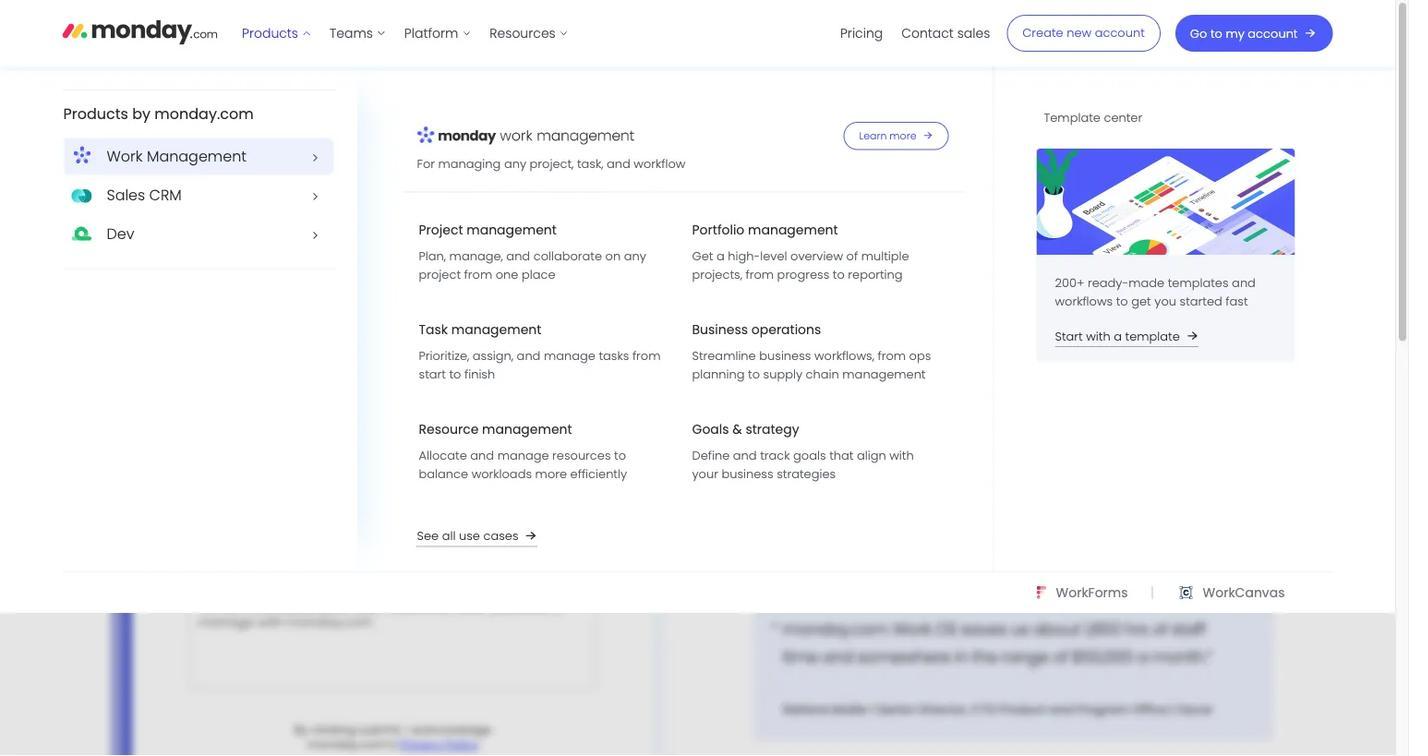 Task type: locate. For each thing, give the bounding box(es) containing it.
and inside 'align, collaborate, and gain visibility into your work in one connected space'
[[1002, 124, 1055, 160]]

0 horizontal spatial any
[[504, 156, 526, 172]]

on inside the project management plan, manage, and collaborate on any project from one place
[[605, 248, 621, 265]]

a
[[717, 248, 725, 265], [955, 250, 963, 268], [1114, 328, 1122, 344], [1137, 645, 1148, 669]]

monday.com up management at the left top of the page
[[154, 103, 254, 124]]

our right ops
[[939, 352, 961, 370]]

0 vertical spatial our
[[265, 133, 298, 162]]

1 vertical spatial business
[[759, 348, 811, 364]]

2 vertical spatial our
[[249, 565, 271, 583]]

reporting
[[848, 267, 903, 283]]

and inside task management prioritize, assign, and manage tasks from start to finish
[[517, 348, 541, 364]]

2 horizontal spatial monday.com
[[890, 273, 976, 291]]

contact down the products by monday.com
[[177, 133, 259, 162]]

0 vertical spatial more
[[890, 129, 917, 143]]

1 horizontal spatial |
[[1171, 701, 1174, 718]]

submit,
[[359, 722, 402, 738]]

0 vertical spatial team
[[363, 133, 418, 162]]

manage,
[[449, 248, 503, 265]]

1 horizontal spatial contact
[[902, 24, 954, 42]]

resources
[[552, 448, 611, 464]]

list containing products by monday.com
[[0, 0, 1395, 756]]

0 vertical spatial in
[[949, 161, 974, 197]]

First name text field
[[190, 219, 380, 256]]

200+ down the that
[[817, 479, 847, 496]]

from left day
[[1009, 454, 1039, 472]]

gain
[[1060, 124, 1120, 160]]

learn more link
[[844, 122, 949, 150]]

0 vertical spatial any
[[504, 156, 526, 172]]

from right tasks
[[632, 348, 661, 364]]

0 horizontal spatial products
[[63, 103, 128, 124]]

manage left tasks
[[544, 348, 596, 364]]

management inside the portfolio management get a high-level overview of multiple projects, from progress to reporting
[[748, 221, 838, 239]]

2 vertical spatial with
[[890, 448, 914, 464]]

1 vertical spatial monday.com
[[890, 273, 976, 291]]

with for meet
[[925, 250, 951, 268]]

align
[[857, 448, 886, 464]]

paying customers
[[777, 377, 849, 408]]

across
[[772, 276, 812, 292]]

account right "new" at the right of the page
[[1095, 24, 1145, 41]]

200+ up workflows
[[1055, 274, 1085, 291]]

1 horizontal spatial goals
[[891, 374, 926, 392]]

our right how on the bottom of page
[[249, 565, 271, 583]]

by left building
[[1099, 454, 1115, 472]]

to down prioritize,
[[449, 366, 461, 383]]

2 vertical spatial of
[[1053, 645, 1068, 669]]

business up 'supply'
[[759, 348, 811, 364]]

contact left "sales"
[[902, 24, 954, 42]]

with inside 'meet with a product consultant to see how monday.com can fit your exact business needs'
[[925, 250, 951, 268]]

200+
[[1055, 274, 1085, 291], [815, 276, 845, 292], [817, 479, 847, 496]]

bigger desktop close monday wm logo1 image
[[417, 124, 635, 148]]

to inside the resource management allocate and manage resources to balance workloads more efficiently
[[614, 448, 626, 464]]

i
[[405, 722, 408, 738]]

one inside the project management plan, manage, and collaborate on any project from one place
[[496, 267, 518, 283]]

1 vertical spatial workflow
[[972, 476, 1028, 494]]

to down overview
[[833, 267, 845, 283]]

1 horizontal spatial one
[[979, 161, 1029, 197]]

contact inside button
[[902, 24, 954, 42]]

you?
[[344, 565, 375, 583]]

portfolio management get a high-level overview of multiple projects, from progress to reporting
[[692, 221, 909, 283]]

0 horizontal spatial by
[[132, 103, 151, 124]]

manage
[[544, 348, 596, 364], [497, 448, 549, 464]]

task
[[419, 321, 448, 339]]

1 horizontal spatial of
[[1053, 645, 1068, 669]]

list containing pricing
[[831, 0, 1000, 66]]

1 horizontal spatial more
[[890, 129, 917, 143]]

project
[[419, 221, 463, 239]]

2 horizontal spatial one
[[1071, 454, 1095, 472]]

by up work management
[[132, 103, 151, 124]]

products
[[242, 24, 298, 42], [63, 103, 128, 124]]

ops
[[909, 348, 931, 364]]

and up workloads
[[470, 448, 494, 464]]

on right collaborate
[[605, 248, 621, 265]]

0 horizontal spatial contact
[[177, 133, 259, 162]]

your inside boost productivity from day one by building your team's ideal workflow
[[1173, 454, 1201, 472]]

1 horizontal spatial any
[[624, 248, 646, 265]]

0 vertical spatial one
[[979, 161, 1029, 197]]

create
[[1023, 24, 1064, 41]]

2 vertical spatial business
[[722, 466, 774, 483]]

0 vertical spatial monday.com
[[154, 103, 254, 124]]

on for any
[[605, 248, 621, 265]]

by
[[294, 722, 308, 738]]

business down the track
[[722, 466, 774, 483]]

from down manage,
[[464, 267, 492, 283]]

and up fast
[[1232, 274, 1256, 291]]

1 vertical spatial manage
[[497, 448, 549, 464]]

work up somewhere
[[893, 617, 931, 641]]

1 vertical spatial sales
[[107, 185, 145, 205]]

from left ops
[[878, 348, 906, 364]]

in left the
[[955, 645, 968, 669]]

finish
[[464, 366, 495, 383]]

1 vertical spatial products
[[63, 103, 128, 124]]

to inside 'meet with a product consultant to see how monday.com can fit your exact business needs'
[[1093, 250, 1106, 268]]

Work email email field
[[190, 312, 380, 349]]

your right building
[[1173, 454, 1201, 472]]

team left help
[[274, 565, 309, 583]]

manage inside the resource management allocate and manage resources to balance workloads more efficiently
[[497, 448, 549, 464]]

0 horizontal spatial work
[[107, 146, 143, 167]]

collaborate
[[533, 248, 602, 265]]

more inside the resource management allocate and manage resources to balance workloads more efficiently
[[535, 466, 567, 483]]

business operations streamline business workflows, from ops planning to supply chain management
[[692, 321, 931, 383]]

|
[[872, 701, 875, 718], [1171, 701, 1174, 718]]

your inside 'meet with a product consultant to see how monday.com can fit your exact business needs'
[[1023, 273, 1051, 291]]

can right how on the bottom of page
[[221, 565, 246, 583]]

customers
[[777, 391, 840, 408]]

2 list from the left
[[831, 0, 1000, 66]]

0 vertical spatial with
[[925, 250, 951, 268]]

2 | from the left
[[1171, 701, 1174, 718]]

help
[[312, 565, 341, 583]]

a down hrs
[[1137, 645, 1148, 669]]

efficiently
[[570, 466, 627, 483]]

from down level
[[746, 267, 774, 283]]

0 vertical spatial can
[[979, 273, 1004, 291]]

1 horizontal spatial with
[[925, 250, 951, 268]]

oscar
[[1177, 701, 1213, 718]]

and inside goals & strategy define and track goals that align with your business strategies
[[733, 448, 757, 464]]

place
[[522, 267, 556, 283]]

pricing
[[840, 24, 883, 42]]

0 vertical spatial business
[[1093, 273, 1149, 291]]

program
[[1077, 701, 1129, 718]]

monday.com inside "" monday.com work os saves us about 1,850 hrs of staff time and somewhere in the range of $50,000 a month.""
[[783, 617, 889, 641]]

sales crm
[[107, 185, 182, 205]]

0 horizontal spatial workflow
[[634, 156, 686, 172]]

see
[[417, 528, 439, 544]]

products left teams in the left of the page
[[242, 24, 298, 42]]

200+ inside 200+ ready-made templates and workflows to get you started fast
[[1055, 274, 1085, 291]]

How can our team help you? text field
[[190, 592, 596, 690]]

management inside the resource management allocate and manage resources to balance workloads more efficiently
[[482, 421, 572, 439]]

0 vertical spatial manage
[[544, 348, 596, 364]]

from inside task management prioritize, assign, and manage tasks from start to finish
[[632, 348, 661, 364]]

2 vertical spatial monday.com
[[783, 617, 889, 641]]

collaborate,
[[835, 124, 997, 160]]

1 horizontal spatial on
[[1147, 352, 1164, 370]]

with right start
[[1086, 328, 1111, 344]]

and left gain
[[1002, 124, 1055, 160]]

1 horizontal spatial by
[[1099, 454, 1115, 472]]

based
[[1103, 352, 1144, 370]]

| right office
[[1171, 701, 1174, 718]]

work up sales crm on the left top of the page
[[107, 146, 143, 167]]

to up the 'efficiently'
[[614, 448, 626, 464]]

to inside 200+ ready-made templates and workflows to get you started fast
[[1116, 293, 1128, 309]]

clicking
[[311, 722, 356, 738]]

management up manage,
[[467, 221, 557, 239]]

a inside 'meet with a product consultant to see how monday.com can fit your exact business needs'
[[955, 250, 963, 268]]

1 vertical spatial any
[[624, 248, 646, 265]]

with
[[925, 250, 951, 268], [1086, 328, 1111, 344], [890, 448, 914, 464]]

create new account button
[[1007, 15, 1161, 52]]

0 horizontal spatial more
[[535, 466, 567, 483]]

help center link
[[933, 548, 1003, 564]]

products inside main submenu element
[[63, 103, 128, 124]]

1 vertical spatial contact
[[177, 133, 259, 162]]

0 vertical spatial on
[[605, 248, 621, 265]]

and inside "" monday.com work os saves us about 1,850 hrs of staff time and somewhere in the range of $50,000 a month.""
[[822, 645, 854, 669]]

0 horizontal spatial account
[[1095, 24, 1145, 41]]

task management prioritize, assign, and manage tasks from start to finish
[[419, 321, 661, 383]]

products inside products link
[[242, 24, 298, 42]]

acknowledge
[[411, 722, 492, 738]]

one left place
[[496, 267, 518, 283]]

see all use cases
[[417, 528, 519, 544]]

and up place
[[506, 248, 530, 265]]

0 vertical spatial products
[[242, 24, 298, 42]]

0 vertical spatial goals
[[891, 374, 926, 392]]

countries icon image
[[791, 236, 826, 270]]

and inside the resource management allocate and manage resources to balance workloads more efficiently
[[470, 448, 494, 464]]

with inside start with a template link
[[1086, 328, 1111, 344]]

| right muller
[[872, 701, 875, 718]]

1 vertical spatial by
[[1099, 454, 1115, 472]]

ideal
[[937, 476, 969, 494]]

1 horizontal spatial can
[[979, 273, 1004, 291]]

1 list from the left
[[0, 0, 1395, 756]]

0 vertical spatial workflow
[[634, 156, 686, 172]]

our right management at the left top of the page
[[265, 133, 298, 162]]

of right hrs
[[1152, 617, 1167, 641]]

get
[[692, 248, 713, 265]]

somewhere
[[858, 645, 951, 669]]

business
[[1093, 273, 1149, 291], [759, 348, 811, 364], [722, 466, 774, 483]]

workflow down productivity
[[972, 476, 1028, 494]]

0 horizontal spatial can
[[221, 565, 246, 583]]

a right get
[[717, 248, 725, 265]]

of inside the portfolio management get a high-level overview of multiple projects, from progress to reporting
[[846, 248, 858, 265]]

1,850
[[1084, 617, 1120, 641]]

multiple
[[861, 248, 909, 265]]

0 horizontal spatial goals
[[793, 448, 826, 464]]

and right time
[[822, 645, 854, 669]]

a left product
[[955, 250, 963, 268]]

one right day
[[1071, 454, 1095, 472]]

supply
[[763, 366, 803, 383]]

privacy policy
[[399, 737, 479, 753]]

with right align
[[890, 448, 914, 464]]

help
[[933, 548, 960, 564]]

workflow right task,
[[634, 156, 686, 172]]

0 horizontal spatial on
[[605, 248, 621, 265]]

operations
[[752, 321, 821, 339]]

any down bigger desktop close monday wm logo1
[[504, 156, 526, 172]]

1 horizontal spatial team
[[363, 133, 418, 162]]

more down resources
[[535, 466, 567, 483]]

1 vertical spatial more
[[535, 466, 567, 483]]

your down define
[[692, 466, 718, 483]]

work inside main submenu element
[[107, 146, 143, 167]]

team
[[363, 133, 418, 162], [274, 565, 309, 583]]

of down about
[[1053, 645, 1068, 669]]

1 horizontal spatial workflow
[[972, 476, 1028, 494]]

any right collaborate
[[624, 248, 646, 265]]

your down the learn on the top right
[[811, 161, 872, 197]]

products up work management
[[63, 103, 128, 124]]

1 vertical spatial team
[[274, 565, 309, 583]]

2 vertical spatial one
[[1071, 454, 1095, 472]]

1 horizontal spatial account
[[1248, 25, 1298, 42]]

0 horizontal spatial monday.com
[[154, 103, 254, 124]]

account inside button
[[1095, 24, 1145, 41]]

goals
[[692, 421, 729, 439]]

monday.com up time
[[783, 617, 889, 641]]

management inside the project management plan, manage, and collaborate on any project from one place
[[467, 221, 557, 239]]

sales
[[304, 133, 358, 162], [107, 185, 145, 205]]

account
[[1095, 24, 1145, 41], [1248, 25, 1298, 42]]

our inside explore our tailored pricing plans based on your goals and priorities
[[939, 352, 961, 370]]

to inside business operations streamline business workflows, from ops planning to supply chain management
[[748, 366, 760, 383]]

monday.com inside main submenu element
[[154, 103, 254, 124]]

one up product
[[979, 161, 1029, 197]]

on for your
[[1147, 352, 1164, 370]]

management up level
[[748, 221, 838, 239]]

1 vertical spatial in
[[955, 645, 968, 669]]

manage up workloads
[[497, 448, 549, 464]]

0 vertical spatial by
[[132, 103, 151, 124]]

0 horizontal spatial team
[[274, 565, 309, 583]]

0 vertical spatial sales
[[304, 133, 358, 162]]

workforms
[[1056, 584, 1128, 602]]

1 vertical spatial work
[[893, 617, 931, 641]]

0 horizontal spatial of
[[846, 248, 858, 265]]

1 horizontal spatial monday.com
[[783, 617, 889, 641]]

our
[[265, 133, 298, 162], [939, 352, 961, 370], [249, 565, 271, 583]]

list
[[0, 0, 1395, 756], [831, 0, 1000, 66]]

plans
[[1064, 352, 1099, 370]]

1 vertical spatial can
[[221, 565, 246, 583]]

can inside 'meet with a product consultant to see how monday.com can fit your exact business needs'
[[979, 273, 1004, 291]]

more inside button
[[890, 129, 917, 143]]

to left get
[[1116, 293, 1128, 309]]

center
[[963, 548, 1003, 564]]

goals up strategies at bottom
[[793, 448, 826, 464]]

business down see
[[1093, 273, 1149, 291]]

1 vertical spatial one
[[496, 267, 518, 283]]

management for portfolio management
[[748, 221, 838, 239]]

project management plan, manage, and collaborate on any project from one place
[[419, 221, 646, 283]]

1 horizontal spatial work
[[893, 617, 931, 641]]

team up last
[[363, 133, 418, 162]]

project,
[[530, 156, 574, 172]]

from inside boost productivity from day one by building your team's ideal workflow
[[1009, 454, 1039, 472]]

more right the learn on the top right
[[890, 129, 917, 143]]

0 horizontal spatial with
[[890, 448, 914, 464]]

0 horizontal spatial one
[[496, 267, 518, 283]]

planning
[[692, 366, 745, 383]]

management up assign,
[[451, 321, 542, 339]]

and down ops
[[929, 374, 955, 392]]

boost
[[890, 454, 926, 472]]

privacy policy link
[[399, 737, 479, 753]]

on
[[605, 248, 621, 265], [1147, 352, 1164, 370]]

account right my
[[1248, 25, 1298, 42]]

one
[[979, 161, 1029, 197], [496, 267, 518, 283], [1071, 454, 1095, 472]]

about
[[1033, 617, 1080, 641]]

of up reporting on the top right
[[846, 248, 858, 265]]

to left see
[[1093, 250, 1106, 268]]

Job title text field
[[406, 312, 596, 349]]

list inside main element
[[831, 0, 1000, 66]]

2 horizontal spatial with
[[1086, 328, 1111, 344]]

to right go
[[1211, 25, 1223, 42]]

products for products
[[242, 24, 298, 42]]

products for products by monday.com
[[63, 103, 128, 124]]

company
[[422, 471, 486, 489]]

200+ down overview
[[815, 276, 845, 292]]

can left fit
[[979, 273, 1004, 291]]

your right fit
[[1023, 273, 1051, 291]]

in right work
[[949, 161, 974, 197]]

contact sales button
[[892, 18, 1000, 48]]

on inside explore our tailored pricing plans based on your goals and priorities
[[1147, 352, 1164, 370]]

in inside "" monday.com work os saves us about 1,850 hrs of staff time and somewhere in the range of $50,000 a month.""
[[955, 645, 968, 669]]

meet with a product consultant to see how monday.com can fit your exact business needs
[[890, 250, 1192, 291]]

0 vertical spatial of
[[846, 248, 858, 265]]

0 horizontal spatial sales
[[107, 185, 145, 205]]

on down template
[[1147, 352, 1164, 370]]

1 horizontal spatial products
[[242, 24, 298, 42]]

0 vertical spatial work
[[107, 146, 143, 167]]

management down ops
[[843, 366, 926, 383]]

management up workloads
[[482, 421, 572, 439]]

range
[[1002, 645, 1049, 669]]

1 vertical spatial with
[[1086, 328, 1111, 344]]

1 vertical spatial goals
[[793, 448, 826, 464]]

0 horizontal spatial |
[[872, 701, 875, 718]]

your down template
[[1167, 352, 1196, 370]]

project
[[419, 267, 461, 283]]

2 horizontal spatial of
[[1152, 617, 1167, 641]]

and right assign,
[[517, 348, 541, 364]]

workcanvas link
[[1177, 582, 1285, 604]]

management inside task management prioritize, assign, and manage tasks from start to finish
[[451, 321, 542, 339]]

to left 'supply'
[[748, 366, 760, 383]]

management
[[467, 221, 557, 239], [748, 221, 838, 239], [451, 321, 542, 339], [843, 366, 926, 383], [482, 421, 572, 439]]

1 vertical spatial our
[[939, 352, 961, 370]]

more
[[890, 129, 917, 143], [535, 466, 567, 483]]

monday.com down the meet
[[890, 273, 976, 291]]

main element
[[0, 0, 1395, 756]]

with right the meet
[[925, 250, 951, 268]]

goals down explore
[[891, 374, 926, 392]]

1 vertical spatial on
[[1147, 352, 1164, 370]]

and down &
[[733, 448, 757, 464]]

0 vertical spatial contact
[[902, 24, 954, 42]]



Task type: vqa. For each thing, say whether or not it's contained in the screenshot.
how secure is monday.com?
no



Task type: describe. For each thing, give the bounding box(es) containing it.
your inside goals & strategy define and track goals that align with your business strategies
[[692, 466, 718, 483]]

hrs
[[1125, 617, 1148, 641]]

our for tailored
[[939, 352, 961, 370]]

manage inside task management prioritize, assign, and manage tasks from start to finish
[[544, 348, 596, 364]]

management for resource management
[[482, 421, 572, 439]]

learn
[[859, 129, 887, 143]]

space
[[1183, 161, 1264, 197]]

start
[[419, 366, 446, 383]]

$50,000
[[1072, 645, 1133, 669]]

team for our
[[274, 565, 309, 583]]

across 200+
[[772, 276, 845, 292]]

go to my account
[[1190, 25, 1298, 42]]

needs
[[1153, 273, 1192, 291]]

your inside explore our tailored pricing plans based on your goals and priorities
[[1167, 352, 1196, 370]]

1 (702) 123-4567 telephone field
[[222, 405, 596, 442]]

and right task,
[[607, 156, 631, 172]]

and inside the project management plan, manage, and collaborate on any project from one place
[[506, 248, 530, 265]]

team for sales
[[363, 133, 418, 162]]

management inside business operations streamline business workflows, from ops planning to supply chain management
[[843, 366, 926, 383]]

customers icon image
[[791, 338, 826, 372]]

for managing any project, task, and workflow
[[417, 156, 686, 172]]

muller
[[833, 701, 868, 718]]

contact our sales team
[[177, 133, 418, 162]]

workflow inside main submenu element
[[634, 156, 686, 172]]

1 vertical spatial of
[[1152, 617, 1167, 641]]

contact for contact sales
[[902, 24, 954, 42]]

200+ for boost productivity from day one by building your team's ideal workflow
[[817, 479, 847, 496]]

wm image image
[[1037, 149, 1295, 255]]

priorities
[[959, 374, 1013, 392]]

sales
[[957, 24, 990, 42]]

job title
[[406, 285, 457, 303]]

tailored
[[964, 352, 1013, 370]]

made
[[1129, 274, 1165, 291]]

200+ for meet with a product consultant to see how monday.com can fit your exact business needs
[[815, 276, 845, 292]]

template
[[1044, 109, 1101, 126]]

company size
[[422, 471, 513, 489]]

monday.com logo image
[[62, 12, 218, 51]]

workflow inside boost productivity from day one by building your team's ideal workflow
[[972, 476, 1028, 494]]

work management
[[107, 146, 247, 167]]

contact for contact our sales team
[[177, 133, 259, 162]]

paying
[[808, 377, 849, 394]]

management for task management
[[451, 321, 542, 339]]

start
[[1055, 328, 1083, 344]]

sales inside main submenu element
[[107, 185, 145, 205]]

goals & strategy define and track goals that align with your business strategies
[[692, 421, 914, 483]]

goals inside goals & strategy define and track goals that align with your business strategies
[[793, 448, 826, 464]]

explore our tailored pricing plans based on your goals and priorities
[[891, 352, 1196, 392]]

started
[[1180, 293, 1222, 309]]

start with a template link
[[1055, 325, 1202, 347]]

platform
[[404, 24, 458, 42]]

Last name text field
[[406, 219, 596, 256]]

workloads
[[472, 466, 532, 483]]

business inside business operations streamline business workflows, from ops planning to supply chain management
[[759, 348, 811, 364]]

pricing link
[[831, 18, 892, 48]]

portfolio
[[692, 221, 745, 239]]

my
[[1226, 25, 1245, 42]]

for
[[417, 156, 435, 172]]

align,
[[753, 124, 830, 160]]

business inside goals & strategy define and track goals that align with your business strategies
[[722, 466, 774, 483]]

get
[[1132, 293, 1151, 309]]

office
[[1132, 701, 1167, 718]]

from inside the project management plan, manage, and collaborate on any project from one place
[[464, 267, 492, 283]]

in inside 'align, collaborate, and gain visibility into your work in one connected space'
[[949, 161, 974, 197]]

use
[[459, 528, 480, 544]]

our for sales
[[265, 133, 298, 162]]

workcanvas
[[1203, 584, 1285, 602]]

team's
[[890, 476, 934, 494]]

how can our team help you?
[[190, 565, 375, 583]]

all
[[442, 528, 456, 544]]

workflows,
[[815, 348, 874, 364]]

with inside goals & strategy define and track goals that align with your business strategies
[[890, 448, 914, 464]]

teams
[[330, 24, 373, 42]]

and inside 200+ ready-made templates and workflows to get you started fast
[[1232, 274, 1256, 291]]

name
[[435, 192, 473, 210]]

teams link
[[320, 18, 395, 48]]

with for start
[[1086, 328, 1111, 344]]

one inside 'align, collaborate, and gain visibility into your work in one connected space'
[[979, 161, 1029, 197]]

resources
[[490, 24, 556, 42]]

Company name text field
[[190, 499, 396, 536]]

resource
[[419, 421, 479, 439]]

by inside boost productivity from day one by building your team's ideal workflow
[[1099, 454, 1115, 472]]

a inside "" monday.com work os saves us about 1,850 hrs of staff time and somewhere in the range of $50,000 a month.""
[[1137, 645, 1148, 669]]

by inside main submenu element
[[132, 103, 151, 124]]

and right product
[[1050, 701, 1074, 718]]

industries icon image
[[791, 439, 826, 474]]

monday.com inside 'meet with a product consultant to see how monday.com can fit your exact business needs'
[[890, 273, 976, 291]]

balance
[[419, 466, 468, 483]]

platform link
[[395, 18, 481, 48]]

resource management allocate and manage resources to balance workloads more efficiently
[[419, 421, 627, 483]]

main submenu element
[[0, 66, 1395, 613]]

job
[[406, 285, 430, 303]]

go to my account button
[[1175, 15, 1333, 52]]

progress
[[777, 267, 830, 283]]

us
[[1011, 617, 1029, 641]]

explore
[[891, 352, 936, 370]]

a inside the portfolio management get a high-level overview of multiple projects, from progress to reporting
[[717, 248, 725, 265]]

to inside task management prioritize, assign, and manage tasks from start to finish
[[449, 366, 461, 383]]

you
[[1155, 293, 1176, 309]]

one inside boost productivity from day one by building your team's ideal workflow
[[1071, 454, 1095, 472]]

by clicking submit, i acknowledge monday.com's
[[294, 722, 492, 753]]

to inside the portfolio management get a high-level overview of multiple projects, from progress to reporting
[[833, 267, 845, 283]]

productivity
[[930, 454, 1005, 472]]

goals inside explore our tailored pricing plans based on your goals and priorities
[[891, 374, 926, 392]]

crm
[[149, 185, 182, 205]]

go
[[1190, 25, 1207, 42]]

from inside the portfolio management get a high-level overview of multiple projects, from progress to reporting
[[746, 267, 774, 283]]

serving 200+
[[770, 479, 847, 496]]

managing
[[438, 156, 501, 172]]

to inside "button"
[[1211, 25, 1223, 42]]

business inside 'meet with a product consultant to see how monday.com can fit your exact business needs'
[[1093, 273, 1149, 291]]

overview
[[791, 248, 843, 265]]

your inside 'align, collaborate, and gain visibility into your work in one connected space'
[[811, 161, 872, 197]]

from inside business operations streamline business workflows, from ops planning to supply chain management
[[878, 348, 906, 364]]

dev
[[107, 223, 134, 244]]

task,
[[577, 156, 603, 172]]

meet
[[890, 250, 921, 268]]

serving
[[770, 479, 814, 496]]

work inside "" monday.com work os saves us about 1,850 hrs of staff time and somewhere in the range of $50,000 a month.""
[[893, 617, 931, 641]]

and inside explore our tailored pricing plans based on your goals and priorities
[[929, 374, 955, 392]]

see
[[1110, 250, 1133, 268]]

define
[[692, 448, 730, 464]]

a up based
[[1114, 328, 1122, 344]]

size
[[490, 471, 513, 489]]

template
[[1125, 328, 1180, 344]]

any inside the project management plan, manage, and collaborate on any project from one place
[[624, 248, 646, 265]]

start with a template
[[1055, 328, 1180, 344]]

account inside "button"
[[1248, 25, 1298, 42]]

fit
[[1008, 273, 1019, 291]]

title
[[433, 285, 457, 303]]

1 | from the left
[[872, 701, 875, 718]]

1 horizontal spatial sales
[[304, 133, 358, 162]]

center
[[1104, 109, 1142, 126]]

last name
[[406, 192, 473, 210]]

exact
[[1055, 273, 1090, 291]]

tasks
[[599, 348, 629, 364]]

boost productivity from day one by building your team's ideal workflow
[[890, 454, 1201, 494]]

building
[[1118, 454, 1170, 472]]

management for project management
[[467, 221, 557, 239]]



